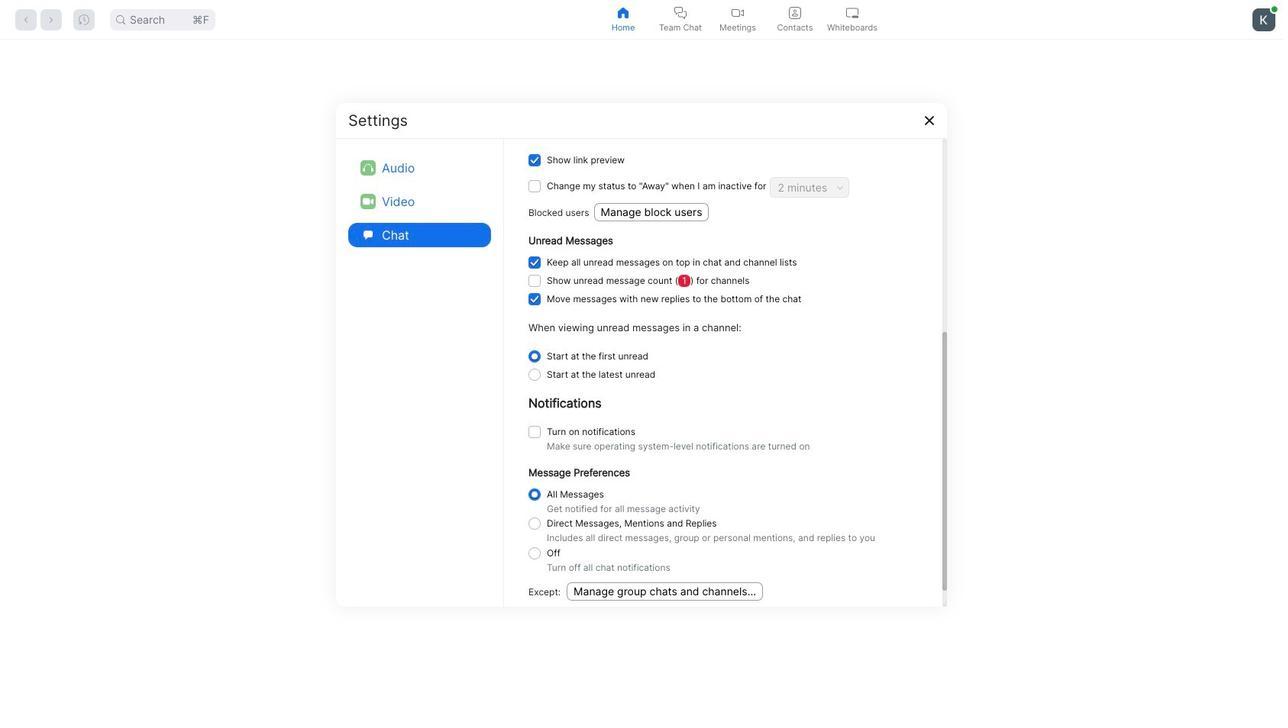 Task type: vqa. For each thing, say whether or not it's contained in the screenshot.
bottom Burton
no



Task type: locate. For each thing, give the bounding box(es) containing it.
online image
[[1272, 6, 1278, 12]]

2 option group from the top
[[529, 486, 918, 574]]

video on image inside icon
[[363, 196, 373, 207]]

None button
[[529, 154, 541, 167], [529, 180, 541, 193], [529, 256, 541, 269], [529, 275, 541, 287], [529, 293, 541, 305], [529, 427, 541, 439], [529, 154, 541, 167], [529, 180, 541, 193], [529, 256, 541, 269], [529, 275, 541, 287], [529, 293, 541, 305], [529, 427, 541, 439]]

1 vertical spatial option group
[[529, 486, 918, 574]]

magnifier image
[[116, 15, 125, 24], [116, 15, 125, 24]]

tab panel
[[0, 40, 1283, 710]]

calendar add calendar image
[[725, 432, 735, 442], [725, 432, 735, 442]]

chat image
[[361, 227, 376, 243], [364, 230, 373, 239]]

tab list
[[595, 0, 881, 39]]

home small image
[[617, 6, 629, 19], [617, 6, 629, 19]]

close image
[[923, 114, 936, 126]]

message preferences, direct messages, mentions and replies, includes all direct messages, group or personal mentions, and replies to you image
[[529, 518, 541, 530]]

option group
[[529, 348, 918, 384], [529, 486, 918, 574]]

plus squircle image
[[513, 281, 547, 315]]

when viewing unread messages in a channel:, start at the latest unread image
[[529, 369, 541, 381]]

video on image
[[732, 6, 744, 19], [732, 6, 744, 19], [363, 196, 373, 207]]

message preferences, off, turn off all chat notifications image
[[529, 547, 541, 560]]

unread messages. keep all unread messages on top in chat and channel lists element
[[547, 253, 797, 272]]

profile contact image
[[789, 6, 801, 19], [789, 6, 801, 19]]

plus squircle image
[[513, 281, 547, 315]]

0 vertical spatial option group
[[529, 348, 918, 384]]

close image
[[923, 114, 936, 126]]

message preferences, all messages, get notified for all message activity image
[[529, 489, 541, 501]]

. turn on notifications element
[[547, 423, 635, 442]]

whiteboard small image
[[846, 6, 859, 19], [846, 6, 859, 19]]

team chat image
[[674, 6, 687, 19], [674, 6, 687, 19]]

When viewing unread messages in a channel:, Start at the latest unread button
[[529, 369, 541, 381]]



Task type: describe. For each thing, give the bounding box(es) containing it.
headphone image
[[363, 162, 373, 173]]

online image
[[1272, 6, 1278, 12]]

settings tab list
[[348, 151, 491, 252]]

headphone image
[[361, 160, 376, 175]]

. show link preview element
[[547, 151, 625, 170]]

When viewing unread messages in a channel:, Start at the first unread button
[[529, 351, 541, 363]]

Message Preferences, Direct Messages, Mentions and Replies, Includes all direct messages, group or personal mentions, and replies to you button
[[529, 518, 541, 530]]

. show unread message count for channels element
[[547, 272, 750, 290]]

. change my status to "away" when i am inactive for element
[[547, 177, 766, 196]]

. move messages with new replies to the bottom of the chat element
[[547, 290, 802, 308]]

1 option group from the top
[[529, 348, 918, 384]]

video on image
[[361, 194, 376, 209]]

when viewing unread messages in a channel:, start at the first unread image
[[529, 351, 541, 363]]

Message Preferences, Off, Turn off all chat notifications button
[[529, 547, 541, 560]]

Message Preferences, All Messages, Get notified for all message activity button
[[529, 489, 541, 501]]



